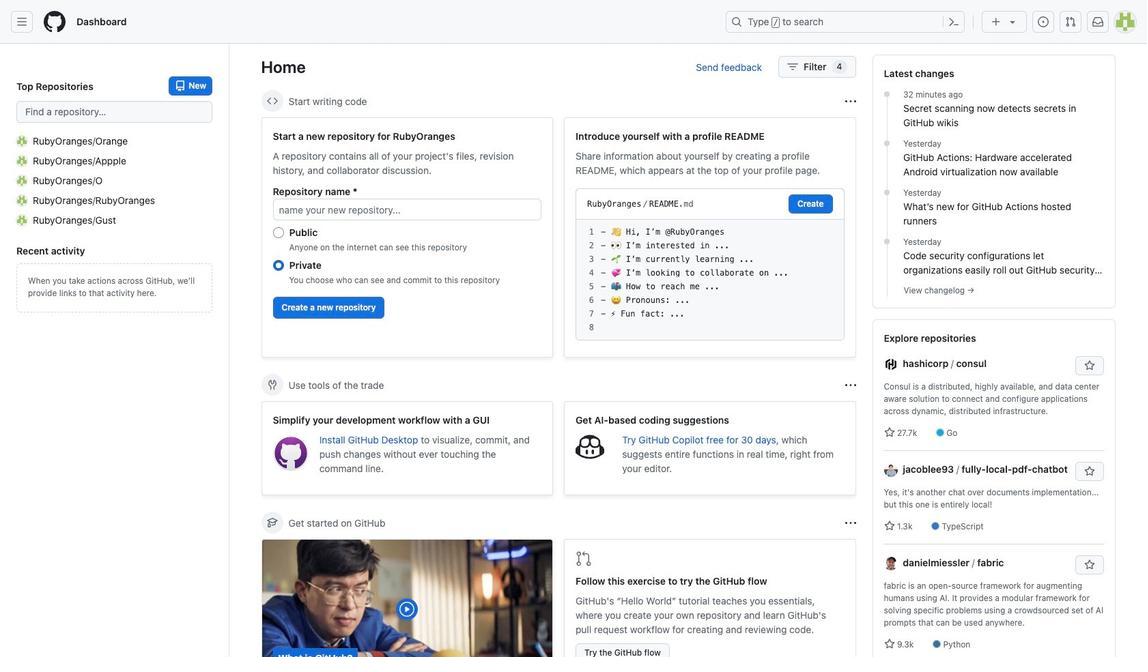 Task type: vqa. For each thing, say whether or not it's contained in the screenshot.
gorhill icon for Use diff-path hash to encode diff-block name. More information available below. list item
no



Task type: describe. For each thing, give the bounding box(es) containing it.
appple image
[[16, 155, 27, 166]]

plus image
[[991, 16, 1002, 27]]

star this repository image for '@jacoblee93 profile' image
[[1085, 467, 1095, 478]]

@danielmiessler profile image
[[884, 558, 898, 571]]

get ai-based coding suggestions element
[[564, 402, 856, 496]]

star image for @hashicorp profile icon
[[884, 428, 895, 439]]

introduce yourself with a profile readme element
[[564, 118, 856, 358]]

rubyoranges image
[[16, 195, 27, 206]]

issue opened image
[[1038, 16, 1049, 27]]

gust image
[[16, 215, 27, 226]]

star image for '@jacoblee93 profile' image
[[884, 521, 895, 532]]

none radio inside start a new repository element
[[273, 227, 284, 238]]

explore repositories navigation
[[873, 320, 1116, 658]]

star this repository image for @danielmiessler profile image on the bottom of the page
[[1085, 560, 1095, 571]]

triangle down image
[[1008, 16, 1019, 27]]

Top Repositories search field
[[16, 101, 212, 123]]

what is github? image
[[262, 540, 553, 658]]

star this repository image
[[1085, 361, 1095, 372]]

name your new repository... text field
[[273, 199, 542, 221]]

notifications image
[[1093, 16, 1104, 27]]

star image
[[884, 639, 895, 650]]

start a new repository element
[[261, 118, 553, 358]]



Task type: locate. For each thing, give the bounding box(es) containing it.
0 vertical spatial git pull request image
[[1066, 16, 1077, 27]]

homepage image
[[44, 11, 66, 33]]

0 vertical spatial star image
[[884, 428, 895, 439]]

why am i seeing this? image for try the github flow element
[[845, 518, 856, 529]]

explore element
[[873, 55, 1116, 658]]

1 dot fill image from the top
[[882, 138, 893, 149]]

star image
[[884, 428, 895, 439], [884, 521, 895, 532]]

1 star image from the top
[[884, 428, 895, 439]]

1 horizontal spatial git pull request image
[[1066, 16, 1077, 27]]

0 vertical spatial star this repository image
[[1085, 467, 1095, 478]]

o image
[[16, 175, 27, 186]]

2 star image from the top
[[884, 521, 895, 532]]

@jacoblee93 profile image
[[884, 464, 898, 478]]

none radio inside start a new repository element
[[273, 260, 284, 271]]

tools image
[[267, 380, 278, 391]]

0 horizontal spatial git pull request image
[[576, 551, 592, 568]]

0 vertical spatial dot fill image
[[882, 89, 893, 100]]

star this repository image
[[1085, 467, 1095, 478], [1085, 560, 1095, 571]]

why am i seeing this? image for "get ai-based coding suggestions" element
[[845, 380, 856, 391]]

why am i seeing this? image
[[845, 380, 856, 391], [845, 518, 856, 529]]

2 dot fill image from the top
[[882, 236, 893, 247]]

dot fill image
[[882, 89, 893, 100], [882, 236, 893, 247]]

dot fill image
[[882, 138, 893, 149], [882, 187, 893, 198]]

filter image
[[788, 61, 799, 72]]

star image up '@jacoblee93 profile' image
[[884, 428, 895, 439]]

why am i seeing this? image
[[845, 96, 856, 107]]

0 vertical spatial dot fill image
[[882, 138, 893, 149]]

1 why am i seeing this? image from the top
[[845, 380, 856, 391]]

1 vertical spatial why am i seeing this? image
[[845, 518, 856, 529]]

1 vertical spatial dot fill image
[[882, 236, 893, 247]]

1 vertical spatial git pull request image
[[576, 551, 592, 568]]

2 star this repository image from the top
[[1085, 560, 1095, 571]]

@hashicorp profile image
[[884, 358, 898, 372]]

Find a repository… text field
[[16, 101, 212, 123]]

what is github? element
[[261, 540, 553, 658]]

mortar board image
[[267, 518, 278, 529]]

play image
[[399, 602, 416, 618]]

none submit inside introduce yourself with a profile readme "element"
[[789, 195, 833, 214]]

github desktop image
[[273, 436, 309, 472]]

0 vertical spatial why am i seeing this? image
[[845, 380, 856, 391]]

1 vertical spatial star image
[[884, 521, 895, 532]]

None radio
[[273, 260, 284, 271]]

command palette image
[[949, 16, 960, 27]]

None submit
[[789, 195, 833, 214]]

try the github flow element
[[564, 540, 856, 658]]

simplify your development workflow with a gui element
[[261, 402, 553, 496]]

2 why am i seeing this? image from the top
[[845, 518, 856, 529]]

2 dot fill image from the top
[[882, 187, 893, 198]]

code image
[[267, 96, 278, 107]]

1 vertical spatial dot fill image
[[882, 187, 893, 198]]

star image up @danielmiessler profile image on the bottom of the page
[[884, 521, 895, 532]]

orange image
[[16, 136, 27, 147]]

1 vertical spatial star this repository image
[[1085, 560, 1095, 571]]

1 dot fill image from the top
[[882, 89, 893, 100]]

git pull request image inside try the github flow element
[[576, 551, 592, 568]]

git pull request image
[[1066, 16, 1077, 27], [576, 551, 592, 568]]

1 star this repository image from the top
[[1085, 467, 1095, 478]]

None radio
[[273, 227, 284, 238]]



